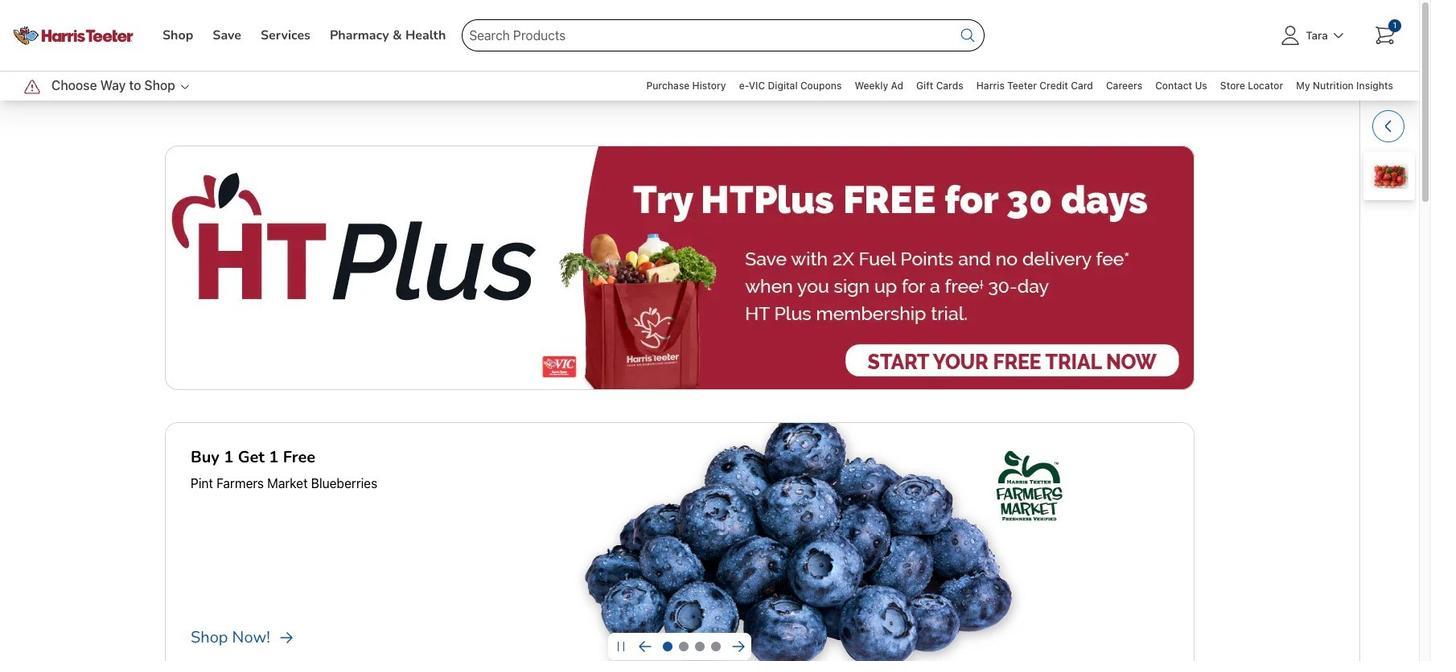 Task type: locate. For each thing, give the bounding box(es) containing it.
expand cart quick view image
[[1379, 117, 1399, 136]]

go to next rotator slide image
[[729, 637, 748, 657]]

Search search field
[[462, 19, 985, 51]]

blueberries image
[[432, 422, 1195, 661]]

None search field
[[462, 0, 985, 71]]

slide rotator element
[[165, 422, 1195, 661]]



Task type: describe. For each thing, give the bounding box(es) containing it.
fresh strawberries image
[[1370, 163, 1410, 190]]

account menu image
[[1278, 23, 1304, 48]]

pause rotator slides image
[[612, 637, 631, 657]]

go to previous rotator slide image
[[636, 637, 655, 657]]

search image
[[959, 26, 978, 45]]

harristeeter logo image
[[13, 13, 134, 58]]



